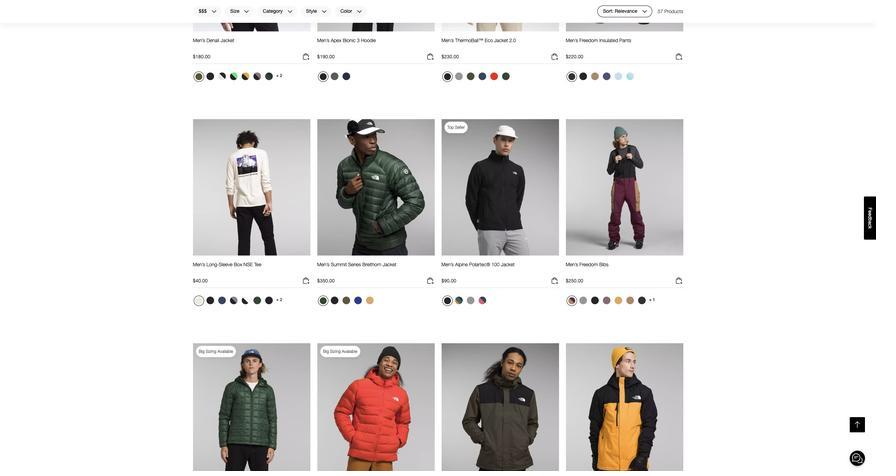 Task type: locate. For each thing, give the bounding box(es) containing it.
+ for $350.00
[[277, 298, 279, 302]]

57 products
[[658, 8, 684, 14]]

tnf black radio left meld grey icon on the right top
[[443, 72, 453, 82]]

seller
[[456, 125, 465, 130]]

1 2 from the top
[[280, 73, 282, 78]]

jacket right the breithorn
[[383, 262, 397, 268]]

freedom inside button
[[580, 262, 599, 268]]

men's apex bionic 3 hoodie image
[[318, 0, 435, 32]]

men's inside 'button'
[[193, 262, 205, 268]]

jacket inside men's alpine polartec® 100 jacket button
[[501, 262, 515, 268]]

1 horizontal spatial big
[[323, 349, 329, 354]]

tnf black radio left fawn grey snake charmer print image
[[590, 295, 601, 306]]

2 big sizing available from the left
[[323, 349, 358, 354]]

tnf black image left meld grey icon on the right top
[[444, 73, 451, 80]]

jacket right the denali
[[221, 37, 235, 43]]

Summit Navy radio
[[341, 71, 352, 82]]

$$$ button
[[193, 6, 222, 17]]

1 vertical spatial almond butter image
[[627, 297, 634, 305]]

+ 2 right summit navy/pine needle radio
[[277, 73, 282, 78]]

0 vertical spatial tnf black image
[[320, 73, 327, 80]]

2 2 from the top
[[280, 298, 282, 302]]

+ 2
[[277, 73, 282, 78], [277, 298, 282, 302]]

tnf black image
[[207, 73, 214, 80], [580, 73, 587, 80], [444, 73, 451, 80], [331, 297, 339, 305], [444, 298, 451, 305]]

category button
[[257, 6, 298, 17]]

$90.00 button
[[442, 277, 559, 288]]

shady blue image
[[479, 73, 487, 80]]

1 available from the left
[[218, 349, 233, 354]]

0 vertical spatial freedom
[[580, 37, 599, 43]]

jacket left 2.0
[[495, 37, 509, 43]]

jacket inside men's summit series breithorn jacket button
[[383, 262, 397, 268]]

1 vertical spatial freedom
[[580, 262, 599, 268]]

TNF Medium Grey Heather radio
[[578, 295, 589, 306]]

men's freedom insulated pants button
[[566, 37, 632, 50]]

2 freedom from the top
[[580, 262, 599, 268]]

0 vertical spatial + 2 button
[[275, 71, 284, 81]]

$180.00
[[193, 54, 211, 59]]

tee
[[254, 262, 262, 268]]

freedom
[[580, 37, 599, 43], [580, 262, 599, 268]]

e up d
[[868, 211, 874, 213]]

almond butter radio right tnf black option
[[590, 71, 601, 82]]

1 horizontal spatial pine needle image
[[502, 73, 510, 80]]

jacket inside "men's thermoball™ eco jacket 2.0" button
[[495, 37, 509, 43]]

sizing
[[206, 349, 217, 354], [330, 349, 341, 354]]

summit gold radio right tnf blue icon
[[365, 295, 376, 306]]

$230.00
[[442, 54, 459, 59]]

TNF White/TNF Black radio
[[240, 295, 251, 306]]

pine needle image for the left pine needle option
[[320, 298, 327, 305]]

men's alpine polartec® 100 jacket image
[[442, 119, 559, 256]]

men's long-sleeve box nse tee button
[[193, 262, 262, 274]]

Pine Needle radio
[[501, 71, 512, 82], [318, 296, 329, 306]]

freedom left insulated
[[580, 37, 599, 43]]

summit gold image
[[615, 297, 623, 305]]

men's inside button
[[442, 37, 454, 43]]

2 right "tnf black/photo real"
[[280, 298, 282, 302]]

men's denali jacket button
[[193, 37, 235, 50]]

pine needle radio right fiery red icon
[[501, 71, 512, 82]]

TNF Black radio
[[205, 71, 216, 82], [318, 72, 329, 82], [443, 72, 453, 82], [329, 295, 340, 306], [590, 295, 601, 306], [443, 296, 453, 306]]

0 horizontal spatial big
[[199, 349, 205, 354]]

big
[[199, 349, 205, 354], [323, 349, 329, 354]]

pine needle/photo real image
[[254, 297, 261, 305]]

TNF Black radio
[[578, 71, 589, 82]]

men's for men's apex bionic 3 hoodie
[[318, 37, 330, 43]]

+ inside + 1 button
[[650, 298, 652, 302]]

1 horizontal spatial almond butter image
[[627, 297, 634, 305]]

b
[[868, 219, 874, 221]]

big for men's thermoball™ eco hoodie 2.0 image
[[199, 349, 205, 354]]

men's up $220.00
[[566, 37, 579, 43]]

1 horizontal spatial big sizing available
[[323, 349, 358, 354]]

tnf black radio left summit navy camo texture print radio
[[443, 296, 453, 306]]

tnf black image left military olive "image"
[[331, 297, 339, 305]]

almond butter image right summit gold image
[[627, 297, 634, 305]]

men's
[[193, 37, 205, 43], [318, 37, 330, 43], [442, 37, 454, 43], [566, 37, 579, 43], [193, 262, 205, 268], [318, 262, 330, 268], [442, 262, 454, 268], [566, 262, 579, 268]]

men's antora triclimate® image
[[442, 343, 559, 472]]

2 big from the left
[[323, 349, 329, 354]]

1 vertical spatial pine needle image
[[320, 298, 327, 305]]

men's thermoball™ eco jacket 2.0
[[442, 37, 517, 43]]

1 vertical spatial 2
[[280, 298, 282, 302]]

1 horizontal spatial pine needle radio
[[501, 71, 512, 82]]

top seller
[[448, 125, 465, 130]]

0 vertical spatial almond butter radio
[[590, 71, 601, 82]]

forest olive image
[[195, 73, 202, 80]]

tnf black image left the tnf dark grey heather radio
[[320, 73, 327, 80]]

Military Olive radio
[[341, 295, 352, 306]]

tnf black image
[[320, 73, 327, 80], [592, 297, 599, 305]]

$180.00 button
[[193, 53, 311, 64]]

men's thermoball™ eco hoodie 2.0 image
[[193, 343, 311, 472]]

big sizing available
[[199, 349, 233, 354], [323, 349, 358, 354]]

2
[[280, 73, 282, 78], [280, 298, 282, 302]]

+ 2 button
[[275, 71, 284, 81], [275, 295, 284, 305]]

category
[[263, 8, 283, 14]]

sort: relevance button
[[598, 6, 653, 17]]

+ 2 button right summit navy/pine needle radio
[[275, 71, 284, 81]]

men's thermoball™ eco jacket 2.0 button
[[442, 37, 517, 50]]

almond butter radio right summit gold image
[[625, 295, 636, 306]]

shady blue/tnf black image
[[218, 297, 226, 305]]

men's up the $230.00
[[442, 37, 454, 43]]

+ 2 button for $190.00
[[275, 71, 284, 81]]

0 vertical spatial 2
[[280, 73, 282, 78]]

size
[[231, 8, 240, 14]]

+ left 1
[[650, 298, 652, 302]]

+ 2 button right "tnf black/photo real" option at the left bottom
[[275, 295, 284, 305]]

almond butter image right tnf black option
[[592, 73, 599, 80]]

$40.00 button
[[193, 277, 311, 288]]

men's freedom bibs button
[[566, 262, 609, 274]]

f
[[868, 208, 874, 211]]

tnf black image right asphalt grey icon
[[580, 73, 587, 80]]

summit gold image
[[366, 297, 374, 305]]

Cave Blue radio
[[602, 71, 613, 82]]

0 horizontal spatial pine needle image
[[320, 298, 327, 305]]

1 vertical spatial almond butter radio
[[625, 295, 636, 306]]

freedom inside button
[[580, 37, 599, 43]]

pine needle image right fiery red icon
[[502, 73, 510, 80]]

0 vertical spatial almond butter image
[[592, 73, 599, 80]]

1 vertical spatial + 2 button
[[275, 295, 284, 305]]

men's thermoball™ eco jacket 2.0 image
[[442, 0, 559, 32]]

fiery red image
[[491, 73, 498, 80]]

fawn grey snake charmer print image
[[603, 297, 611, 305]]

1 vertical spatial tnf black image
[[592, 297, 599, 305]]

1 + 2 from the top
[[277, 73, 282, 78]]

tnf medium grey heather image
[[467, 297, 475, 305]]

+ right summit navy/pine needle radio
[[277, 73, 279, 78]]

e
[[868, 211, 874, 213], [868, 213, 874, 216]]

men's summit series breithorn jacket button
[[318, 262, 397, 274]]

pine needle image
[[502, 73, 510, 80], [320, 298, 327, 305]]

men's left long-
[[193, 262, 205, 268]]

c
[[868, 224, 874, 226]]

jacket
[[221, 37, 235, 43], [495, 37, 509, 43], [383, 262, 397, 268], [501, 262, 515, 268]]

men's for men's summit series breithorn jacket
[[318, 262, 330, 268]]

style
[[306, 8, 317, 14]]

denali
[[207, 37, 219, 43]]

2 available from the left
[[342, 349, 358, 354]]

1 vertical spatial pine needle radio
[[318, 296, 329, 306]]

Gardenia White/Photo Real radio
[[194, 296, 204, 306]]

2 + 2 from the top
[[277, 298, 282, 302]]

tnf black image right forest olive icon
[[207, 73, 214, 80]]

freedom left bibs
[[580, 262, 599, 268]]

men's left summit
[[318, 262, 330, 268]]

breithorn
[[363, 262, 382, 268]]

1 horizontal spatial available
[[342, 349, 358, 354]]

Shady Blue radio
[[477, 71, 488, 82]]

$40.00
[[193, 278, 208, 284]]

0 vertical spatial pine needle image
[[502, 73, 510, 80]]

pine needle image down $350.00
[[320, 298, 327, 305]]

$350.00 button
[[318, 277, 435, 288]]

men's freedom bibs image
[[566, 119, 684, 256]]

2 right summit navy/pine needle icon
[[280, 73, 282, 78]]

men's for men's denali jacket
[[193, 37, 205, 43]]

available
[[218, 349, 233, 354], [342, 349, 358, 354]]

k
[[868, 226, 874, 229]]

pine needle radio down $350.00
[[318, 296, 329, 306]]

1 horizontal spatial tnf black image
[[592, 297, 599, 305]]

asphalt grey image
[[569, 73, 576, 80]]

tnf dark grey heather image
[[331, 73, 339, 80]]

bionic
[[343, 37, 356, 43]]

men's left apex
[[318, 37, 330, 43]]

0 horizontal spatial available
[[218, 349, 233, 354]]

0 vertical spatial + 2
[[277, 73, 282, 78]]

1 sizing from the left
[[206, 349, 217, 354]]

TNF Black/TNF White radio
[[205, 295, 216, 306]]

boysenberry/almond butter image
[[569, 298, 576, 305]]

Pine Needle/Photo Real radio
[[252, 295, 263, 306]]

summit navy camo texture print image
[[455, 297, 463, 305]]

1 horizontal spatial sizing
[[330, 349, 341, 354]]

thermoball™
[[456, 37, 484, 43]]

+ 2 button for $350.00
[[275, 295, 284, 305]]

men's inside button
[[566, 262, 579, 268]]

e up b
[[868, 213, 874, 216]]

$choose color$ option group
[[193, 71, 275, 85], [318, 71, 353, 85], [442, 71, 512, 85], [566, 71, 637, 85], [193, 295, 275, 309], [318, 295, 376, 309], [442, 295, 489, 309], [566, 295, 649, 309]]

summit navy/pine needle image
[[265, 73, 273, 80]]

men's up $250.00 on the bottom right
[[566, 262, 579, 268]]

tnf black image for tnf black radio on the left of military olive "image"
[[331, 297, 339, 305]]

tnf black image left fawn grey snake charmer print image
[[592, 297, 599, 305]]

tnf black image for tnf black radio left of meld grey icon on the right top
[[444, 73, 451, 80]]

2 summit gold radio from the left
[[613, 295, 624, 306]]

1 horizontal spatial summit gold radio
[[613, 295, 624, 306]]

Summit Gold radio
[[365, 295, 376, 306], [613, 295, 624, 306]]

Chlorophyll Green Digital Distortion Print/TNF Black radio
[[228, 71, 239, 82]]

0 horizontal spatial almond butter image
[[592, 73, 599, 80]]

1 freedom from the top
[[580, 37, 599, 43]]

1 + 2 button from the top
[[275, 71, 284, 81]]

1 e from the top
[[868, 211, 874, 213]]

Forest Olive radio
[[194, 72, 204, 82]]

+ right "tnf black/photo real" option at the left bottom
[[277, 298, 279, 302]]

almond butter image
[[592, 73, 599, 80], [627, 297, 634, 305]]

fawn grey/tnf black image
[[254, 73, 261, 80]]

alpine
[[456, 262, 468, 268]]

0 horizontal spatial sizing
[[206, 349, 217, 354]]

men's summit series breithorn jacket image
[[318, 119, 435, 256]]

$220.00
[[566, 54, 584, 59]]

men's summit series breithorn jacket
[[318, 262, 397, 268]]

tnf black radio right forest olive icon
[[205, 71, 216, 82]]

asphalt grey image
[[639, 297, 646, 305]]

men's left the denali
[[193, 37, 205, 43]]

chlorophyll green digital distortion print/tnf black image
[[230, 73, 238, 80]]

2 sizing from the left
[[330, 349, 341, 354]]

1 vertical spatial + 2
[[277, 298, 282, 302]]

Boysenberry/Almond Butter radio
[[567, 296, 577, 306]]

1 big sizing available from the left
[[199, 349, 233, 354]]

tnf black radio left military olive "image"
[[329, 295, 340, 306]]

1 big from the left
[[199, 349, 205, 354]]

men's left the 'alpine'
[[442, 262, 454, 268]]

+ 2 right "tnf black/photo real" option at the left bottom
[[277, 298, 282, 302]]

men's alpine polartec® 100 jacket
[[442, 262, 515, 268]]

freedom for bibs
[[580, 262, 599, 268]]

+ for $190.00
[[277, 73, 279, 78]]

2 + 2 button from the top
[[275, 295, 284, 305]]

1 summit gold radio from the left
[[365, 295, 376, 306]]

available for the men's aconcagua 3 hoodie image
[[342, 349, 358, 354]]

summit gold radio right the fawn grey snake charmer print radio
[[613, 295, 624, 306]]

0 horizontal spatial almond butter radio
[[590, 71, 601, 82]]

products
[[665, 8, 684, 14]]

0 horizontal spatial summit gold radio
[[365, 295, 376, 306]]

tnf medium grey heather image
[[580, 297, 587, 305]]

TNF Black Nature Texture Print-TNF Black radio
[[217, 71, 228, 82]]

tnf black image left summit navy camo texture print radio
[[444, 298, 451, 305]]

Almond Butter radio
[[590, 71, 601, 82], [625, 295, 636, 306]]

jacket right 100
[[501, 262, 515, 268]]

men's for men's freedom insulated pants
[[566, 37, 579, 43]]

0 horizontal spatial big sizing available
[[199, 349, 233, 354]]

$250.00
[[566, 278, 584, 284]]

+ 1 button
[[649, 295, 657, 305]]

+
[[277, 73, 279, 78], [277, 298, 279, 302], [650, 298, 652, 302]]

big sizing available for men's thermoball™ eco hoodie 2.0 image
[[199, 349, 233, 354]]

men's denali jacket image
[[193, 0, 311, 32]]

57
[[658, 8, 664, 14]]

$$$
[[199, 8, 207, 14]]

2 for $190.00
[[280, 73, 282, 78]]

men's for men's long-sleeve box nse tee
[[193, 262, 205, 268]]

0 vertical spatial pine needle radio
[[501, 71, 512, 82]]

f e e d b a c k button
[[865, 197, 877, 240]]

Summit Navy Camo Texture Print radio
[[454, 295, 465, 306]]



Task type: vqa. For each thing, say whether or not it's contained in the screenshot.
top almond butter icon
yes



Task type: describe. For each thing, give the bounding box(es) containing it.
relevance
[[615, 8, 638, 14]]

+ 2 for $190.00
[[277, 73, 282, 78]]

shady blue shape etching print image
[[479, 297, 487, 305]]

sort:
[[604, 8, 614, 14]]

57 products status
[[658, 6, 684, 17]]

top
[[448, 125, 454, 130]]

pine needle image for rightmost pine needle option
[[502, 73, 510, 80]]

hoodie
[[361, 37, 376, 43]]

a
[[868, 221, 874, 224]]

tnf black/photo real image
[[265, 297, 273, 305]]

men's freedom insulated pants
[[566, 37, 632, 43]]

$250.00 button
[[566, 277, 684, 288]]

men's freedom insulated jacket image
[[566, 343, 684, 472]]

Summit Gold/TNF Black radio
[[240, 71, 251, 82]]

summit gold radio for "tnf blue" option
[[365, 295, 376, 306]]

icecap blue image
[[615, 73, 623, 80]]

big for the men's aconcagua 3 hoodie image
[[323, 349, 329, 354]]

almond butter image for rightmost almond butter radio
[[627, 297, 634, 305]]

TNF Medium Grey Heather radio
[[465, 295, 477, 306]]

men's apex bionic 3 hoodie
[[318, 37, 376, 43]]

1
[[653, 298, 656, 302]]

+ 2 for $350.00
[[277, 298, 282, 302]]

sizing for men's thermoball™ eco hoodie 2.0 image
[[206, 349, 217, 354]]

$230.00 button
[[442, 53, 559, 64]]

men's apex bionic 3 hoodie button
[[318, 37, 376, 50]]

polartec®
[[470, 262, 491, 268]]

bibs
[[600, 262, 609, 268]]

Summit Navy/Pine Needle radio
[[264, 71, 275, 82]]

apex
[[331, 37, 342, 43]]

sleeve
[[219, 262, 233, 268]]

men's freedom bibs
[[566, 262, 609, 268]]

tnf black image for tnf black option
[[580, 73, 587, 80]]

2 for $350.00
[[280, 298, 282, 302]]

summit navy image
[[343, 73, 350, 80]]

sort: relevance
[[604, 8, 638, 14]]

military olive image
[[343, 297, 350, 305]]

men's for men's freedom bibs
[[566, 262, 579, 268]]

Icecap Blue radio
[[613, 71, 624, 82]]

meld grey image
[[455, 73, 463, 80]]

tnf blue image
[[354, 297, 362, 305]]

tnf medium grey heather/tnf black image
[[230, 297, 238, 305]]

sizing for the men's aconcagua 3 hoodie image
[[330, 349, 341, 354]]

tnf black nature texture print-tnf black image
[[218, 73, 226, 80]]

+ 1
[[650, 298, 656, 302]]

Fawn Grey/TNF Black radio
[[252, 71, 263, 82]]

jacket inside men's denali jacket button
[[221, 37, 235, 43]]

tnf black/tnf white image
[[207, 297, 214, 305]]

men's for men's alpine polartec® 100 jacket
[[442, 262, 454, 268]]

TNF Dark Grey Heather radio
[[329, 71, 340, 82]]

men's long-sleeve box nse tee image
[[193, 119, 311, 256]]

nse
[[244, 262, 253, 268]]

size button
[[225, 6, 255, 17]]

0 horizontal spatial tnf black image
[[320, 73, 327, 80]]

$190.00
[[318, 54, 335, 59]]

d
[[868, 216, 874, 219]]

$220.00 button
[[566, 53, 684, 64]]

tnf black radio left the tnf dark grey heather radio
[[318, 72, 329, 82]]

big sizing available for the men's aconcagua 3 hoodie image
[[323, 349, 358, 354]]

freedom for insulated
[[580, 37, 599, 43]]

men's for men's thermoball™ eco jacket 2.0
[[442, 37, 454, 43]]

100
[[492, 262, 500, 268]]

icecap blue faded dye camo print image
[[627, 73, 634, 80]]

men's alpine polartec® 100 jacket button
[[442, 262, 515, 274]]

Icecap Blue Faded Dye Camo Print radio
[[625, 71, 636, 82]]

$190.00 button
[[318, 53, 435, 64]]

summit gold radio for the fawn grey snake charmer print radio
[[613, 295, 624, 306]]

gardenia white/photo real image
[[195, 298, 202, 305]]

TNF Blue radio
[[353, 295, 364, 306]]

new taupe green image
[[467, 73, 475, 80]]

Asphalt Grey radio
[[567, 72, 577, 82]]

summit
[[331, 262, 347, 268]]

men's denali jacket
[[193, 37, 235, 43]]

summit gold/tnf black image
[[242, 73, 249, 80]]

almond butter image for the left almond butter radio
[[592, 73, 599, 80]]

Shady Blue/TNF Black radio
[[217, 295, 228, 306]]

back to top image
[[854, 421, 863, 430]]

Fiery Red radio
[[489, 71, 500, 82]]

eco
[[485, 37, 493, 43]]

New Taupe Green radio
[[465, 71, 477, 82]]

men's long-sleeve box nse tee
[[193, 262, 262, 268]]

$350.00
[[318, 278, 335, 284]]

tnf white/tnf black image
[[242, 297, 249, 305]]

TNF Medium Grey Heather/TNF Black radio
[[228, 295, 239, 306]]

tnf black image for tnf black radio right of forest olive icon
[[207, 73, 214, 80]]

f e e d b a c k
[[868, 208, 874, 229]]

2 e from the top
[[868, 213, 874, 216]]

available for men's thermoball™ eco hoodie 2.0 image
[[218, 349, 233, 354]]

pants
[[620, 37, 632, 43]]

Asphalt Grey radio
[[637, 295, 648, 306]]

style button
[[301, 6, 332, 17]]

2.0
[[510, 37, 517, 43]]

color button
[[335, 6, 367, 17]]

tnf black image for tnf black radio left of summit navy camo texture print radio
[[444, 298, 451, 305]]

box
[[234, 262, 242, 268]]

insulated
[[600, 37, 619, 43]]

men's aconcagua 3 hoodie image
[[318, 343, 435, 472]]

men's freedom insulated pants image
[[566, 0, 684, 32]]

0 horizontal spatial pine needle radio
[[318, 296, 329, 306]]

Shady Blue Shape Etching Print radio
[[477, 295, 488, 306]]

TNF Black/Photo Real radio
[[264, 295, 275, 306]]

$90.00
[[442, 278, 457, 284]]

Meld Grey radio
[[454, 71, 465, 82]]

long-
[[207, 262, 219, 268]]

cave blue image
[[603, 73, 611, 80]]

3
[[357, 37, 360, 43]]

color
[[341, 8, 352, 14]]

1 horizontal spatial almond butter radio
[[625, 295, 636, 306]]

series
[[349, 262, 361, 268]]

Fawn Grey Snake Charmer Print radio
[[602, 295, 613, 306]]



